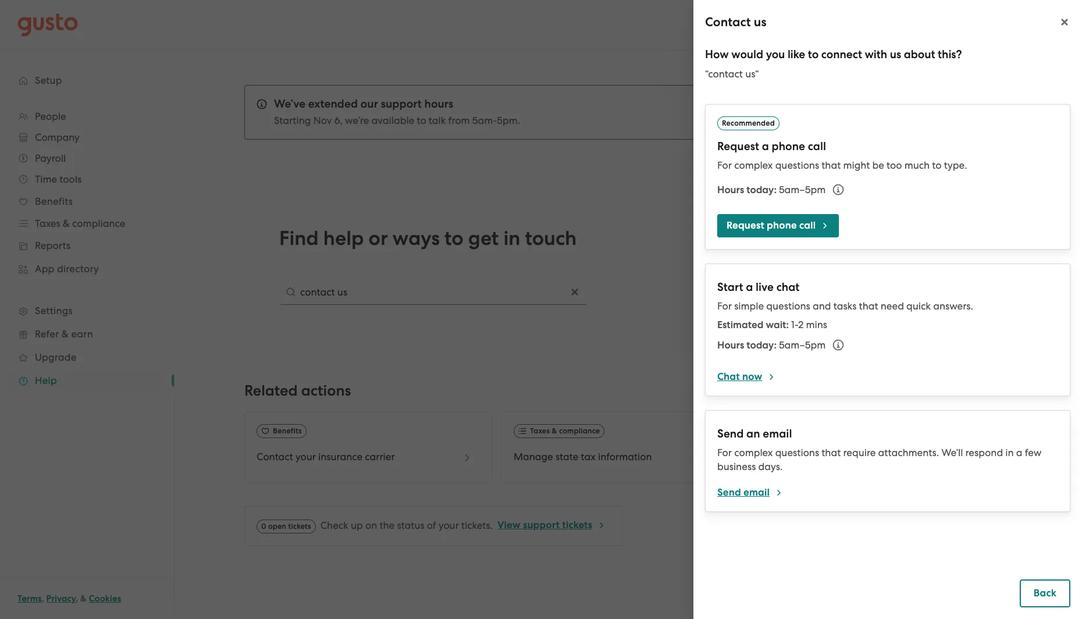 Task type: vqa. For each thing, say whether or not it's contained in the screenshot.
a to the middle
yes



Task type: locate. For each thing, give the bounding box(es) containing it.
help up multiple
[[842, 394, 863, 406]]

1 horizontal spatial tickets
[[562, 519, 593, 531]]

1 vertical spatial complex
[[735, 447, 773, 459]]

2 horizontal spatial contact
[[785, 438, 822, 450]]

0 vertical spatial your
[[296, 451, 316, 463]]

send down business
[[718, 487, 741, 499]]

complex for an
[[735, 447, 773, 459]]

might
[[844, 159, 870, 171]]

require
[[844, 447, 876, 459]]

0 vertical spatial with
[[865, 48, 888, 61]]

0 horizontal spatial "
[[705, 68, 708, 80]]

0 vertical spatial email
[[763, 427, 792, 441]]

1 complex from the top
[[735, 159, 773, 171]]

0 horizontal spatial support
[[381, 97, 422, 111]]

how would you like to connect with us about this ?
[[705, 48, 962, 61]]

touch?
[[860, 373, 900, 388]]

few
[[1025, 447, 1042, 459]]

5pm right from
[[497, 115, 518, 126]]

1 vertical spatial phone
[[767, 219, 797, 232]]

complex down request a phone call
[[735, 159, 773, 171]]

1 vertical spatial call
[[800, 219, 816, 232]]

contact up how
[[705, 15, 751, 30]]

1 for from the top
[[718, 159, 732, 171]]

1 horizontal spatial &
[[552, 427, 557, 435]]

in left touch
[[504, 226, 520, 250]]

questions down 'chat'
[[767, 300, 811, 312]]

your right of
[[439, 520, 459, 531]]

that inside 'for complex questions that require attachments. we'll respond in a few business days.'
[[822, 447, 841, 459]]

of
[[427, 520, 436, 531]]

support right the view at the left of page
[[523, 519, 560, 531]]

with right connect
[[865, 48, 888, 61]]

available
[[372, 115, 415, 126]]

0 vertical spatial hours
[[718, 184, 744, 196]]

1 vertical spatial help
[[842, 394, 863, 406]]

we've extended our support hours alert
[[244, 85, 1013, 140]]

1 horizontal spatial a
[[762, 140, 769, 153]]

us.
[[928, 408, 940, 420]]

for inside 'for complex questions that require attachments. we'll respond in a few business days.'
[[718, 447, 732, 459]]

contact us
[[705, 15, 767, 30], [785, 438, 834, 450]]

1 vertical spatial email
[[744, 487, 770, 499]]

0 vertical spatial for
[[718, 159, 732, 171]]

complex
[[735, 159, 773, 171], [735, 447, 773, 459]]

ways right multiple
[[853, 408, 876, 420]]

0 horizontal spatial ,
[[42, 594, 44, 604]]

request a phone call
[[718, 140, 826, 153]]

need to get in touch? we're happy to help with any questions you have. we have multiple ways to contact us.
[[771, 373, 997, 420]]

0 vertical spatial get
[[468, 226, 499, 250]]

complex inside 'for complex questions that require attachments. we'll respond in a few business days.'
[[735, 447, 773, 459]]

we're
[[345, 115, 369, 126]]

for complex questions that might be too much to type.
[[718, 159, 968, 171]]

get inside need to get in touch? we're happy to help with any questions you have. we have multiple ways to contact us.
[[822, 373, 842, 388]]

hours down estimated
[[718, 339, 744, 351]]

0 vertical spatial send
[[718, 427, 744, 441]]

hours
[[718, 184, 744, 196], [718, 339, 744, 351]]

with down the touch?
[[865, 394, 885, 406]]

us down multiple
[[824, 438, 834, 450]]

0 vertical spatial support
[[381, 97, 422, 111]]

now
[[743, 371, 763, 383]]

0 horizontal spatial &
[[80, 594, 87, 604]]

questions up us.
[[907, 394, 951, 406]]

nov
[[313, 115, 332, 126]]

dialog main content element
[[694, 40, 1083, 573]]

5am down 1-
[[779, 339, 800, 351]]

1-
[[791, 319, 798, 331]]

you
[[766, 48, 785, 61], [953, 394, 970, 406]]

a left few
[[1017, 447, 1023, 459]]

– down 2
[[800, 339, 805, 351]]

1 vertical spatial you
[[953, 394, 970, 406]]

0 horizontal spatial ways
[[393, 226, 440, 250]]

1 horizontal spatial you
[[953, 394, 970, 406]]

phone
[[772, 140, 805, 153], [767, 219, 797, 232]]

contact us down have
[[785, 438, 834, 450]]

0 horizontal spatial get
[[468, 226, 499, 250]]

ways right or
[[393, 226, 440, 250]]

1 horizontal spatial ways
[[853, 408, 876, 420]]

contact
[[708, 68, 743, 80], [890, 408, 925, 420]]

1 vertical spatial in
[[845, 373, 856, 388]]

0 vertical spatial today:
[[747, 184, 777, 196]]

& right taxes
[[552, 427, 557, 435]]

0 vertical spatial hours today: 5am – 5pm
[[718, 184, 826, 196]]

0 vertical spatial a
[[762, 140, 769, 153]]

estimated
[[718, 319, 764, 331]]

1 – from the top
[[800, 184, 805, 195]]

0 horizontal spatial in
[[504, 226, 520, 250]]

1 vertical spatial that
[[859, 300, 879, 312]]

0 horizontal spatial your
[[296, 451, 316, 463]]

1 vertical spatial –
[[800, 339, 805, 351]]

0 vertical spatial 5am
[[472, 115, 493, 126]]

contact inside button
[[785, 438, 822, 450]]

1 vertical spatial hours
[[718, 339, 744, 351]]

2 send from the top
[[718, 487, 741, 499]]

0 horizontal spatial contact us
[[705, 15, 767, 30]]

support up starting nov 6, we're available to talk from 5am - 5pm .
[[381, 97, 422, 111]]

,
[[42, 594, 44, 604], [76, 594, 78, 604]]

–
[[800, 184, 805, 195], [800, 339, 805, 351]]

1 vertical spatial today:
[[747, 339, 777, 351]]

1 horizontal spatial ,
[[76, 594, 78, 604]]

questions
[[776, 159, 819, 171], [767, 300, 811, 312], [907, 394, 951, 406], [776, 447, 819, 459]]

2 vertical spatial that
[[822, 447, 841, 459]]

0 vertical spatial you
[[766, 48, 785, 61]]

you left have.
[[953, 394, 970, 406]]

extended
[[308, 97, 358, 111]]

for for send an email
[[718, 447, 732, 459]]

1 vertical spatial send
[[718, 487, 741, 499]]

1 vertical spatial a
[[746, 281, 753, 294]]

2 vertical spatial in
[[1006, 447, 1014, 459]]

1 horizontal spatial get
[[822, 373, 842, 388]]

request for request phone call
[[727, 219, 765, 232]]

tickets.
[[462, 520, 493, 531]]

2 horizontal spatial in
[[1006, 447, 1014, 459]]

today:
[[747, 184, 777, 196], [747, 339, 777, 351]]

0 horizontal spatial you
[[766, 48, 785, 61]]

, left privacy link
[[42, 594, 44, 604]]

check
[[321, 520, 348, 531]]

starting
[[274, 115, 311, 126]]

in left the touch?
[[845, 373, 856, 388]]

0 horizontal spatial help
[[324, 226, 364, 250]]

1 horizontal spatial contact us
[[785, 438, 834, 450]]

help left or
[[324, 226, 364, 250]]

1 horizontal spatial your
[[439, 520, 459, 531]]

0 horizontal spatial a
[[746, 281, 753, 294]]

complex down an
[[735, 447, 773, 459]]

0 vertical spatial contact us
[[705, 15, 767, 30]]

ways
[[393, 226, 440, 250], [853, 408, 876, 420]]

starting nov 6, we're available to talk from 5am - 5pm .
[[274, 115, 520, 126]]

for for start a live chat
[[718, 300, 732, 312]]

tax
[[581, 451, 596, 463]]

the
[[380, 520, 395, 531]]

2 vertical spatial a
[[1017, 447, 1023, 459]]

1 today: from the top
[[747, 184, 777, 196]]

contact inside header title dialog
[[705, 15, 751, 30]]

for
[[718, 159, 732, 171], [718, 300, 732, 312], [718, 447, 732, 459]]

your down benefits
[[296, 451, 316, 463]]

for down recommended
[[718, 159, 732, 171]]

contact us inside header title dialog
[[705, 15, 767, 30]]

from
[[448, 115, 470, 126]]

0 vertical spatial contact
[[705, 15, 751, 30]]

1 horizontal spatial in
[[845, 373, 856, 388]]

with inside need to get in touch? we're happy to help with any questions you have. we have multiple ways to contact us.
[[865, 394, 885, 406]]

contact us inside button
[[785, 438, 834, 450]]

back button
[[1020, 580, 1071, 608]]

5am
[[472, 115, 493, 126], [779, 184, 800, 195], [779, 339, 800, 351]]

0 vertical spatial 5pm
[[497, 115, 518, 126]]

1 horizontal spatial "
[[756, 68, 759, 80]]

contact down have
[[785, 438, 822, 450]]

1 horizontal spatial contact
[[890, 408, 925, 420]]

that
[[822, 159, 841, 171], [859, 300, 879, 312], [822, 447, 841, 459]]

in inside need to get in touch? we're happy to help with any questions you have. we have multiple ways to contact us.
[[845, 373, 856, 388]]

0 vertical spatial ways
[[393, 226, 440, 250]]

1 vertical spatial ways
[[853, 408, 876, 420]]

request for request a phone call
[[718, 140, 760, 153]]

we'll
[[942, 447, 963, 459]]

that left might
[[822, 159, 841, 171]]

0 vertical spatial that
[[822, 159, 841, 171]]

hours up request phone call
[[718, 184, 744, 196]]

questions for live
[[767, 300, 811, 312]]

5pm down mins
[[805, 339, 826, 351]]

we've
[[274, 97, 306, 111]]

2 with from the top
[[865, 394, 885, 406]]

1 horizontal spatial help
[[842, 394, 863, 406]]

1 vertical spatial get
[[822, 373, 842, 388]]

email down we
[[763, 427, 792, 441]]

your
[[296, 451, 316, 463], [439, 520, 459, 531]]

questions down request a phone call
[[776, 159, 819, 171]]

send
[[718, 427, 744, 441], [718, 487, 741, 499]]

" contact us "
[[705, 68, 759, 80]]

1 vertical spatial contact us
[[785, 438, 834, 450]]

2 – from the top
[[800, 339, 805, 351]]

1 vertical spatial contact
[[785, 438, 822, 450]]

0 horizontal spatial tickets
[[288, 522, 311, 531]]

1 with from the top
[[865, 48, 888, 61]]

request inside button
[[727, 219, 765, 232]]

status
[[397, 520, 425, 531]]

" down would
[[756, 68, 759, 80]]

1 send from the top
[[718, 427, 744, 441]]

3 for from the top
[[718, 447, 732, 459]]

0 vertical spatial call
[[808, 140, 826, 153]]

2 for from the top
[[718, 300, 732, 312]]

chat
[[777, 281, 800, 294]]

you left like
[[766, 48, 785, 61]]

, left cookies on the left
[[76, 594, 78, 604]]

a for request
[[762, 140, 769, 153]]

questions inside 'for complex questions that require attachments. we'll respond in a few business days.'
[[776, 447, 819, 459]]

simple
[[735, 300, 764, 312]]

you inside dialog main content element
[[766, 48, 785, 61]]

5am right from
[[472, 115, 493, 126]]

2 complex from the top
[[735, 447, 773, 459]]

1 vertical spatial with
[[865, 394, 885, 406]]

mins
[[806, 319, 828, 331]]

contact down benefits
[[257, 451, 293, 463]]

1 horizontal spatial support
[[523, 519, 560, 531]]

today: up request phone call
[[747, 184, 777, 196]]

talk
[[429, 115, 446, 126]]

1 vertical spatial contact
[[890, 408, 925, 420]]

5pm inside the we've extended our support hours alert
[[497, 115, 518, 126]]

contact inside need to get in touch? we're happy to help with any questions you have. we have multiple ways to contact us.
[[890, 408, 925, 420]]

2 horizontal spatial a
[[1017, 447, 1023, 459]]

0 vertical spatial request
[[718, 140, 760, 153]]

hours today: 5am – 5pm up request phone call
[[718, 184, 826, 196]]

send inside "button"
[[718, 487, 741, 499]]

"
[[705, 68, 708, 80], [756, 68, 759, 80]]

0 vertical spatial –
[[800, 184, 805, 195]]

for up business
[[718, 447, 732, 459]]

in left few
[[1006, 447, 1014, 459]]

a left live on the top right of the page
[[746, 281, 753, 294]]

1 vertical spatial 5am
[[779, 184, 800, 195]]

have.
[[972, 394, 997, 406]]

help
[[324, 226, 364, 250], [842, 394, 863, 406]]

1 hours today: 5am – 5pm from the top
[[718, 184, 826, 196]]

multiple
[[813, 408, 850, 420]]

hours today: 5am – 5pm down estimated wait: 1-2 mins
[[718, 339, 826, 351]]

" down how
[[705, 68, 708, 80]]

this
[[938, 48, 956, 61]]

& left cookies button
[[80, 594, 87, 604]]

send an email
[[718, 427, 792, 441]]

contact inside dialog main content element
[[708, 68, 743, 80]]

1 vertical spatial support
[[523, 519, 560, 531]]

contact us up would
[[705, 15, 767, 30]]

contact down 'any'
[[890, 408, 925, 420]]

with
[[865, 48, 888, 61], [865, 394, 885, 406]]

questions up days.
[[776, 447, 819, 459]]

start a live chat
[[718, 281, 800, 294]]

2 vertical spatial 5am
[[779, 339, 800, 351]]

too
[[887, 159, 902, 171]]

and
[[813, 300, 831, 312]]

email down days.
[[744, 487, 770, 499]]

much
[[905, 159, 930, 171]]

us up would
[[754, 15, 767, 30]]

questions inside need to get in touch? we're happy to help with any questions you have. we have multiple ways to contact us.
[[907, 394, 951, 406]]

get
[[468, 226, 499, 250], [822, 373, 842, 388]]

1 horizontal spatial contact
[[705, 15, 751, 30]]

2 vertical spatial contact
[[257, 451, 293, 463]]

a down recommended
[[762, 140, 769, 153]]

5pm down the for complex questions that might be too much to type. in the right of the page
[[805, 184, 826, 195]]

call inside button
[[800, 219, 816, 232]]

start
[[718, 281, 744, 294]]

6,
[[334, 115, 343, 126]]

0 vertical spatial contact
[[708, 68, 743, 80]]

send left an
[[718, 427, 744, 441]]

&
[[552, 427, 557, 435], [80, 594, 87, 604]]

1 vertical spatial request
[[727, 219, 765, 232]]

1 vertical spatial for
[[718, 300, 732, 312]]

today: down estimated wait: 1-2 mins
[[747, 339, 777, 351]]

0 horizontal spatial contact
[[708, 68, 743, 80]]

1 vertical spatial hours today: 5am – 5pm
[[718, 339, 826, 351]]

for for request a phone call
[[718, 159, 732, 171]]

we're
[[771, 394, 796, 406]]

to
[[808, 48, 819, 61], [417, 115, 426, 126], [933, 159, 942, 171], [445, 226, 464, 250], [807, 373, 819, 388], [831, 394, 840, 406], [879, 408, 888, 420]]

a inside 'for complex questions that require attachments. we'll respond in a few business days.'
[[1017, 447, 1023, 459]]

in
[[504, 226, 520, 250], [845, 373, 856, 388], [1006, 447, 1014, 459]]

happy
[[799, 394, 828, 406]]

2 vertical spatial for
[[718, 447, 732, 459]]

related actions
[[244, 382, 351, 400]]

request
[[718, 140, 760, 153], [727, 219, 765, 232]]

that left the require
[[822, 447, 841, 459]]

questions for email
[[776, 447, 819, 459]]

for down start
[[718, 300, 732, 312]]

5am up request phone call button
[[779, 184, 800, 195]]

0 vertical spatial help
[[324, 226, 364, 250]]

hours today: 5am – 5pm
[[718, 184, 826, 196], [718, 339, 826, 351]]

?
[[956, 48, 962, 61]]

0 vertical spatial complex
[[735, 159, 773, 171]]

that right tasks
[[859, 300, 879, 312]]

contact down how
[[708, 68, 743, 80]]

– up request phone call button
[[800, 184, 805, 195]]



Task type: describe. For each thing, give the bounding box(es) containing it.
information
[[598, 451, 652, 463]]

taxes & compliance
[[530, 427, 600, 435]]

for simple questions and tasks that need quick answers.
[[718, 300, 974, 312]]

2 hours today: 5am – 5pm from the top
[[718, 339, 826, 351]]

an
[[747, 427, 760, 441]]

recommended
[[722, 119, 775, 127]]

cookies
[[89, 594, 121, 604]]

back
[[1034, 587, 1057, 599]]

business
[[718, 461, 756, 473]]

connect
[[822, 48, 862, 61]]

header title dialog
[[694, 0, 1083, 619]]

request phone call
[[727, 219, 816, 232]]

2 today: from the top
[[747, 339, 777, 351]]

chat
[[718, 371, 740, 383]]

manage
[[514, 451, 553, 463]]

have
[[788, 408, 811, 420]]

5am inside the we've extended our support hours alert
[[472, 115, 493, 126]]

we
[[771, 408, 786, 420]]

actions
[[301, 382, 351, 400]]

that for send an email
[[822, 447, 841, 459]]

0 vertical spatial &
[[552, 427, 557, 435]]

home image
[[17, 13, 78, 36]]

terms link
[[17, 594, 42, 604]]

contact your insurance carrier
[[257, 451, 395, 463]]

attachments.
[[879, 447, 939, 459]]

live
[[756, 281, 774, 294]]

send email
[[718, 487, 770, 499]]

up
[[351, 520, 363, 531]]

2 hours from the top
[[718, 339, 744, 351]]

a for start
[[746, 281, 753, 294]]

ways inside need to get in touch? we're happy to help with any questions you have. we have multiple ways to contact us.
[[853, 408, 876, 420]]

find help or ways to get in touch
[[279, 226, 577, 250]]

account menu element
[[858, 0, 1065, 49]]

touch
[[525, 226, 577, 250]]

help inside need to get in touch? we're happy to help with any questions you have. we have multiple ways to contact us.
[[842, 394, 863, 406]]

need
[[771, 373, 804, 388]]

send for send an email
[[718, 427, 744, 441]]

2
[[798, 319, 804, 331]]

check up on the status of your tickets.
[[321, 520, 493, 531]]

1 hours from the top
[[718, 184, 744, 196]]

0 open tickets
[[261, 522, 311, 531]]

0 vertical spatial in
[[504, 226, 520, 250]]

0
[[261, 522, 266, 531]]

send email button
[[718, 486, 784, 500]]

find
[[279, 226, 319, 250]]

respond
[[966, 447, 1003, 459]]

hours
[[425, 97, 454, 111]]

answers.
[[934, 300, 974, 312]]

in inside 'for complex questions that require attachments. we'll respond in a few business days.'
[[1006, 447, 1014, 459]]

1 vertical spatial &
[[80, 594, 87, 604]]

us inside button
[[824, 438, 834, 450]]

like
[[788, 48, 806, 61]]

terms
[[17, 594, 42, 604]]

1 , from the left
[[42, 594, 44, 604]]

estimated wait: 1-2 mins
[[718, 319, 828, 331]]

to inside the we've extended our support hours alert
[[417, 115, 426, 126]]

compliance
[[559, 427, 600, 435]]

tickets for 0 open tickets
[[288, 522, 311, 531]]

us left about
[[890, 48, 902, 61]]

how
[[705, 48, 729, 61]]

.
[[518, 115, 520, 126]]

you inside need to get in touch? we're happy to help with any questions you have. we have multiple ways to contact us.
[[953, 394, 970, 406]]

us down would
[[746, 68, 756, 80]]

our
[[361, 97, 378, 111]]

open
[[268, 522, 287, 531]]

manage state tax information
[[514, 451, 652, 463]]

questions for phone
[[776, 159, 819, 171]]

insurance
[[318, 451, 363, 463]]

any
[[887, 394, 904, 406]]

1 " from the left
[[705, 68, 708, 80]]

that for request a phone call
[[822, 159, 841, 171]]

2 , from the left
[[76, 594, 78, 604]]

benefits
[[273, 427, 302, 435]]

about
[[904, 48, 936, 61]]

2 vertical spatial 5pm
[[805, 339, 826, 351]]

need
[[881, 300, 904, 312]]

tasks
[[834, 300, 857, 312]]

type.
[[944, 159, 968, 171]]

carrier
[[365, 451, 395, 463]]

days.
[[759, 461, 783, 473]]

tickets for view support tickets
[[562, 519, 593, 531]]

send for send email
[[718, 487, 741, 499]]

for complex questions that require attachments. we'll respond in a few business days.
[[718, 447, 1042, 473]]

on
[[365, 520, 377, 531]]

privacy
[[46, 594, 76, 604]]

cookies button
[[89, 592, 121, 606]]

with inside dialog main content element
[[865, 48, 888, 61]]

related
[[244, 382, 298, 400]]

chat now
[[718, 371, 763, 383]]

email inside "button"
[[744, 487, 770, 499]]

view support tickets
[[498, 519, 593, 531]]

0 horizontal spatial contact
[[257, 451, 293, 463]]

support inside alert
[[381, 97, 422, 111]]

1 vertical spatial your
[[439, 520, 459, 531]]

be
[[873, 159, 885, 171]]

would
[[732, 48, 764, 61]]

complex for a
[[735, 159, 773, 171]]

terms , privacy , & cookies
[[17, 594, 121, 604]]

phone inside button
[[767, 219, 797, 232]]

2 " from the left
[[756, 68, 759, 80]]

0 vertical spatial phone
[[772, 140, 805, 153]]

-
[[493, 115, 497, 126]]

chat now button
[[718, 370, 777, 384]]

1 vertical spatial 5pm
[[805, 184, 826, 195]]

privacy link
[[46, 594, 76, 604]]



